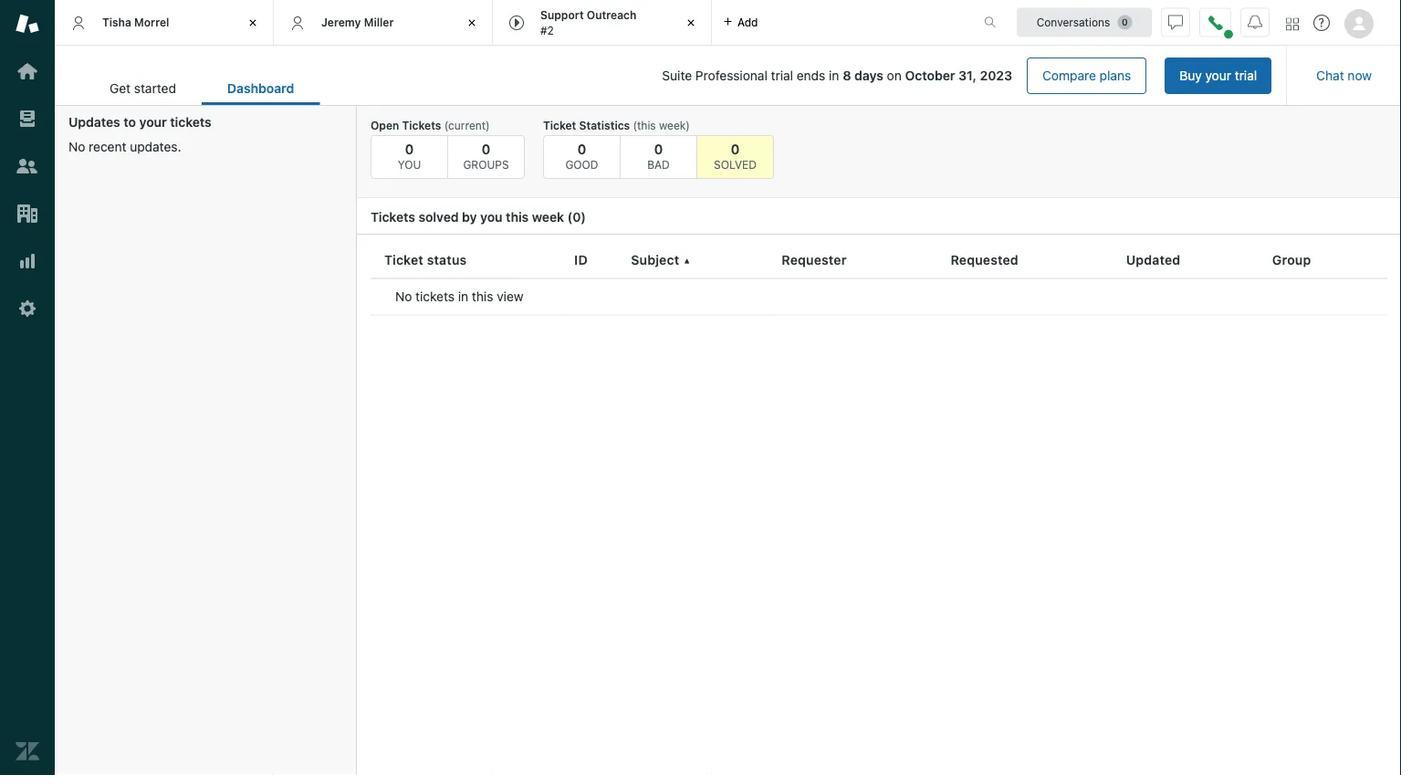 Task type: locate. For each thing, give the bounding box(es) containing it.
0 horizontal spatial ticket
[[384, 252, 424, 267]]

1 horizontal spatial this
[[506, 210, 529, 225]]

in
[[829, 68, 840, 83], [458, 289, 469, 304]]

admin image
[[16, 297, 39, 321]]

0 inside 0 good
[[578, 141, 587, 157]]

your
[[1206, 68, 1232, 83], [139, 115, 167, 130]]

1 trial from the left
[[1235, 68, 1258, 83]]

chat now
[[1317, 68, 1372, 83]]

jeremy
[[321, 16, 361, 29]]

section containing compare plans
[[335, 58, 1272, 94]]

you
[[398, 158, 421, 171]]

1 vertical spatial no
[[395, 289, 412, 304]]

1 vertical spatial your
[[139, 115, 167, 130]]

0 for 0 bad
[[654, 141, 663, 157]]

0 inside '0 you'
[[405, 141, 414, 157]]

no down updates
[[68, 139, 85, 154]]

0 vertical spatial tickets
[[170, 115, 212, 130]]

0 inside 0 bad
[[654, 141, 663, 157]]

close image
[[244, 14, 262, 32]]

0 horizontal spatial this
[[472, 289, 493, 304]]

tisha morrel tab
[[55, 0, 274, 46]]

requested
[[951, 252, 1019, 267]]

support outreach #2
[[541, 9, 637, 37]]

close image left #2
[[463, 14, 481, 32]]

tisha
[[102, 16, 131, 29]]

(this
[[633, 119, 656, 131]]

tickets up "updates."
[[170, 115, 212, 130]]

your right buy
[[1206, 68, 1232, 83]]

compare plans
[[1043, 68, 1132, 83]]

0 up groups
[[482, 141, 491, 157]]

this right you
[[506, 210, 529, 225]]

no
[[68, 139, 85, 154], [395, 289, 412, 304]]

1 horizontal spatial in
[[829, 68, 840, 83]]

this left view
[[472, 289, 493, 304]]

1 vertical spatial in
[[458, 289, 469, 304]]

8
[[843, 68, 852, 83]]

buy your trial
[[1180, 68, 1258, 83]]

1 horizontal spatial ticket
[[543, 119, 576, 131]]

trial down notifications "image"
[[1235, 68, 1258, 83]]

0 vertical spatial in
[[829, 68, 840, 83]]

ticket statistics (this week)
[[543, 119, 690, 131]]

1 horizontal spatial tickets
[[416, 289, 455, 304]]

ticket
[[543, 119, 576, 131], [384, 252, 424, 267]]

on
[[887, 68, 902, 83]]

requester
[[782, 252, 847, 267]]

0 horizontal spatial no
[[68, 139, 85, 154]]

0 vertical spatial your
[[1206, 68, 1232, 83]]

ticket for ticket statistics (this week)
[[543, 119, 576, 131]]

bad
[[648, 158, 670, 171]]

2023
[[980, 68, 1013, 83]]

0 up solved
[[731, 141, 740, 157]]

tickets down ticket status at the top of the page
[[416, 289, 455, 304]]

0 horizontal spatial trial
[[771, 68, 794, 83]]

tab list containing get started
[[84, 71, 320, 105]]

solved
[[419, 210, 459, 225]]

trial for your
[[1235, 68, 1258, 83]]

0 inside 0 groups
[[482, 141, 491, 157]]

0 bad
[[648, 141, 670, 171]]

grid
[[357, 242, 1402, 775]]

1 vertical spatial ticket
[[384, 252, 424, 267]]

October 31, 2023 text field
[[905, 68, 1013, 83]]

no for no tickets in this view
[[395, 289, 412, 304]]

2 close image from the left
[[682, 14, 700, 32]]

to
[[124, 115, 136, 130]]

conversations button
[[1017, 8, 1152, 37]]

buy
[[1180, 68, 1202, 83]]

section
[[335, 58, 1272, 94]]

get started image
[[16, 59, 39, 83]]

tab
[[493, 0, 712, 46]]

0 vertical spatial no
[[68, 139, 85, 154]]

0 inside 0 solved
[[731, 141, 740, 157]]

ticket up 0 good
[[543, 119, 576, 131]]

tickets up '0 you'
[[402, 119, 441, 131]]

0 up "good"
[[578, 141, 587, 157]]

days
[[855, 68, 884, 83]]

in left 8
[[829, 68, 840, 83]]

ticket for ticket status
[[384, 252, 424, 267]]

no down ticket status at the top of the page
[[395, 289, 412, 304]]

tickets
[[170, 115, 212, 130], [416, 289, 455, 304]]

trial inside button
[[1235, 68, 1258, 83]]

id
[[575, 252, 588, 267]]

close image left add popup button
[[682, 14, 700, 32]]

2 trial from the left
[[771, 68, 794, 83]]

chat
[[1317, 68, 1345, 83]]

tickets
[[402, 119, 441, 131], [371, 210, 415, 225]]

)
[[581, 210, 586, 225]]

0 horizontal spatial tickets
[[170, 115, 212, 130]]

0 for 0 solved
[[731, 141, 740, 157]]

started
[[134, 81, 176, 96]]

0 for 0 good
[[578, 141, 587, 157]]

in down status
[[458, 289, 469, 304]]

this
[[506, 210, 529, 225], [472, 289, 493, 304]]

grid containing ticket status
[[357, 242, 1402, 775]]

tab list
[[84, 71, 320, 105]]

0 vertical spatial ticket
[[543, 119, 576, 131]]

0 up the you
[[405, 141, 414, 157]]

dashboard
[[227, 81, 294, 96]]

1 horizontal spatial trial
[[1235, 68, 1258, 83]]

31,
[[959, 68, 977, 83]]

0
[[405, 141, 414, 157], [482, 141, 491, 157], [578, 141, 587, 157], [654, 141, 663, 157], [731, 141, 740, 157], [573, 210, 581, 225]]

in inside section
[[829, 68, 840, 83]]

zendesk support image
[[16, 12, 39, 36]]

open
[[371, 119, 399, 131]]

0 horizontal spatial in
[[458, 289, 469, 304]]

1 horizontal spatial your
[[1206, 68, 1232, 83]]

trial left ends
[[771, 68, 794, 83]]

0 horizontal spatial close image
[[463, 14, 481, 32]]

ticket left status
[[384, 252, 424, 267]]

no for no recent updates.
[[68, 139, 85, 154]]

(current)
[[444, 119, 490, 131]]

close image
[[463, 14, 481, 32], [682, 14, 700, 32]]

1 vertical spatial tickets
[[416, 289, 455, 304]]

tickets left solved in the top left of the page
[[371, 210, 415, 225]]

week)
[[659, 119, 690, 131]]

0 up 'bad'
[[654, 141, 663, 157]]

1 horizontal spatial close image
[[682, 14, 700, 32]]

1 horizontal spatial no
[[395, 289, 412, 304]]

your right to at the left top
[[139, 115, 167, 130]]

updated
[[1127, 252, 1181, 267]]

you
[[480, 210, 503, 225]]

trial
[[1235, 68, 1258, 83], [771, 68, 794, 83]]

tabs tab list
[[55, 0, 965, 46]]

updates
[[68, 115, 120, 130]]

1 close image from the left
[[463, 14, 481, 32]]

add button
[[712, 0, 769, 45]]



Task type: describe. For each thing, give the bounding box(es) containing it.
main element
[[0, 0, 55, 775]]

week
[[532, 210, 564, 225]]

now
[[1348, 68, 1372, 83]]

group
[[1273, 252, 1312, 267]]

zendesk image
[[16, 740, 39, 763]]

jeremy miller
[[321, 16, 394, 29]]

compare
[[1043, 68, 1097, 83]]

add
[[738, 16, 758, 29]]

buy your trial button
[[1165, 58, 1272, 94]]

organizations image
[[16, 202, 39, 226]]

0 good
[[566, 141, 599, 171]]

outreach
[[587, 9, 637, 22]]

0 vertical spatial this
[[506, 210, 529, 225]]

jeremy miller tab
[[274, 0, 493, 46]]

status
[[427, 252, 467, 267]]

your inside button
[[1206, 68, 1232, 83]]

miller
[[364, 16, 394, 29]]

compare plans button
[[1027, 58, 1147, 94]]

groups
[[463, 158, 509, 171]]

0 for 0 groups
[[482, 141, 491, 157]]

recent
[[89, 139, 126, 154]]

view
[[497, 289, 524, 304]]

conversations
[[1037, 16, 1111, 29]]

(
[[568, 210, 573, 225]]

no tickets in this view
[[395, 289, 524, 304]]

chat now button
[[1302, 58, 1387, 94]]

reporting image
[[16, 249, 39, 273]]

0 solved
[[714, 141, 757, 171]]

trial for professional
[[771, 68, 794, 83]]

tisha morrel
[[102, 16, 169, 29]]

suite
[[662, 68, 692, 83]]

get
[[110, 81, 131, 96]]

views image
[[16, 107, 39, 131]]

tab containing support outreach
[[493, 0, 712, 46]]

notifications image
[[1248, 15, 1263, 30]]

updates to your tickets
[[68, 115, 212, 130]]

close image inside jeremy miller tab
[[463, 14, 481, 32]]

0 horizontal spatial your
[[139, 115, 167, 130]]

zendesk products image
[[1287, 18, 1299, 31]]

1 vertical spatial this
[[472, 289, 493, 304]]

no recent updates.
[[68, 139, 181, 154]]

by
[[462, 210, 477, 225]]

plans
[[1100, 68, 1132, 83]]

customers image
[[16, 154, 39, 178]]

suite professional trial ends in 8 days on october 31, 2023
[[662, 68, 1013, 83]]

statistics
[[579, 119, 630, 131]]

ticket status
[[384, 252, 467, 267]]

0 vertical spatial tickets
[[402, 119, 441, 131]]

button displays agent's chat status as invisible. image
[[1169, 15, 1183, 30]]

updates.
[[130, 139, 181, 154]]

ends
[[797, 68, 826, 83]]

good
[[566, 158, 599, 171]]

solved
[[714, 158, 757, 171]]

tickets inside grid
[[416, 289, 455, 304]]

tickets solved by you this week ( 0 )
[[371, 210, 586, 225]]

in inside grid
[[458, 289, 469, 304]]

0 groups
[[463, 141, 509, 171]]

get help image
[[1314, 15, 1330, 31]]

0 for 0 you
[[405, 141, 414, 157]]

morrel
[[134, 16, 169, 29]]

open tickets (current)
[[371, 119, 490, 131]]

0 right week
[[573, 210, 581, 225]]

get started tab
[[84, 71, 202, 105]]

get started
[[110, 81, 176, 96]]

0 you
[[398, 141, 421, 171]]

1 vertical spatial tickets
[[371, 210, 415, 225]]

#2
[[541, 24, 554, 37]]

october
[[905, 68, 956, 83]]

support
[[541, 9, 584, 22]]

subject
[[631, 252, 680, 267]]

professional
[[696, 68, 768, 83]]



Task type: vqa. For each thing, say whether or not it's contained in the screenshot.
'Events' icon in the top right of the page
no



